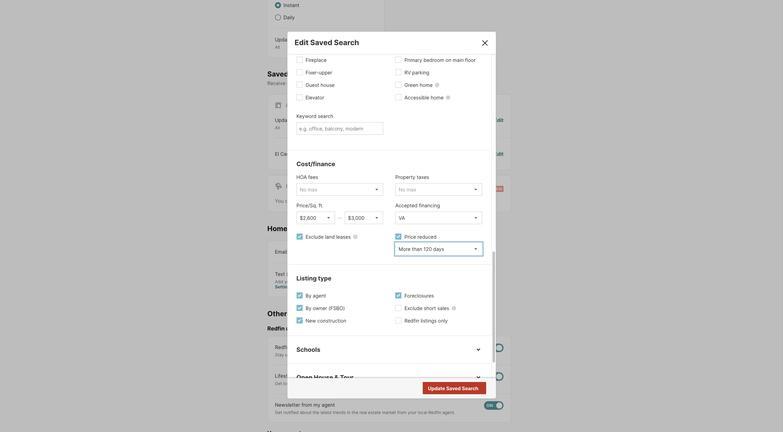 Task type: describe. For each thing, give the bounding box(es) containing it.
saved searches receive timely notifications based on your preferred search filters.
[[268, 70, 420, 86]]

about
[[300, 410, 312, 415]]

2 update types all from the top
[[275, 117, 306, 130]]

e.g. office, balcony, modern text field
[[299, 126, 381, 132]]

listing
[[297, 275, 317, 282]]

other emails
[[268, 310, 311, 318]]

tips,
[[352, 381, 361, 386]]

search for update saved search
[[462, 386, 479, 392]]

emails for no emails
[[455, 151, 470, 157]]

newsletter
[[275, 402, 300, 408]]

tour
[[340, 374, 354, 381]]

fees
[[309, 174, 318, 180]]

on for searches
[[348, 80, 353, 86]]

home
[[268, 224, 288, 233]]

buy
[[385, 352, 392, 358]]

elevator
[[306, 95, 325, 101]]

edit saved search
[[295, 38, 359, 47]]

1
[[309, 151, 311, 157]]

agent. inside the newsletter from my agent get notified about the latest trends in the real estate market from your local redfin agent.
[[443, 410, 456, 415]]

el
[[275, 151, 279, 157]]

guest
[[306, 82, 320, 88]]

by owner (fsbo)
[[306, 305, 345, 312]]

list box up financing
[[396, 183, 483, 196]]

fireplace
[[306, 57, 327, 63]]

search inside "dialog"
[[318, 113, 334, 119]]

design
[[382, 381, 395, 386]]

price reduced
[[405, 234, 437, 240]]

in inside the newsletter from my agent get notified about the latest trends in the real estate market from your local redfin agent.
[[347, 410, 351, 415]]

while
[[349, 198, 361, 204]]

no for no results
[[454, 386, 461, 392]]

redfin for redfin updates
[[268, 326, 285, 332]]

1 vertical spatial update
[[275, 117, 292, 123]]

edit button for no emails
[[495, 150, 504, 158]]

other
[[268, 310, 287, 318]]

tips
[[301, 373, 309, 379]]

exclude land leases
[[306, 234, 351, 240]]

1 types from the top
[[294, 37, 306, 43]]

Daily radio
[[275, 14, 281, 20]]

an
[[460, 352, 465, 358]]

exclude for exclude short sales
[[405, 305, 423, 312]]

price/sq. ft.
[[297, 203, 324, 209]]

update inside button
[[428, 386, 446, 392]]

on inside edit saved search "dialog"
[[446, 57, 452, 63]]

home for accessible home
[[431, 95, 444, 101]]

—
[[338, 215, 342, 221]]

how
[[370, 352, 378, 358]]

keyword search
[[297, 113, 334, 119]]

taxes
[[417, 174, 430, 180]]

cost/finance
[[297, 161, 336, 168]]

guest house
[[306, 82, 335, 88]]

accepted
[[396, 203, 418, 209]]

edit for update types
[[495, 117, 504, 123]]

your inside the saved searches receive timely notifications based on your preferred search filters.
[[355, 80, 365, 86]]

land
[[325, 234, 335, 240]]

2 the from the left
[[352, 410, 359, 415]]

agent inside the newsletter from my agent get notified about the latest trends in the real estate market from your local redfin agent.
[[322, 402, 335, 408]]

listings
[[421, 318, 437, 324]]

list box up you can create saved searches while searching for rentals .
[[297, 183, 384, 196]]

type
[[318, 275, 332, 282]]

with
[[450, 352, 459, 358]]

test
[[298, 151, 308, 157]]

notified
[[284, 410, 299, 415]]

rv
[[405, 70, 411, 76]]

get inside lifestyle & tips get local insights, home improvement tips, style and design resources.
[[275, 381, 282, 386]]

email
[[275, 249, 287, 255]]

saved up fireplace
[[311, 38, 333, 47]]

listing type
[[297, 275, 332, 282]]

my
[[314, 402, 321, 408]]

redfin for redfin listings only
[[405, 318, 420, 324]]

owner
[[313, 305, 327, 312]]

1 to from the left
[[292, 352, 296, 358]]

for for for rent
[[286, 183, 296, 189]]

el cerrito test 1
[[275, 151, 311, 157]]

rv parking
[[405, 70, 430, 76]]

accessible
[[405, 95, 430, 101]]

searches inside the saved searches receive timely notifications based on your preferred search filters.
[[290, 70, 323, 78]]

text
[[275, 271, 285, 277]]

receive
[[268, 80, 286, 86]]

local inside lifestyle & tips get local insights, home improvement tips, style and design resources.
[[284, 381, 293, 386]]

daily
[[284, 14, 295, 20]]

open
[[297, 374, 313, 381]]

floor
[[466, 57, 476, 63]]

2 all from the top
[[275, 125, 280, 130]]

saved inside the saved searches receive timely notifications based on your preferred search filters.
[[268, 70, 289, 78]]

timely
[[287, 80, 301, 86]]

edit saved search element
[[295, 38, 474, 47]]

number
[[309, 279, 324, 284]]

market
[[382, 410, 396, 415]]

price/sq.
[[297, 203, 318, 209]]

& inside edit saved search "dialog"
[[335, 374, 339, 381]]

for sale
[[286, 103, 309, 109]]

settings
[[275, 284, 293, 290]]

new
[[306, 318, 316, 324]]

short
[[424, 305, 436, 312]]

open house & tour link
[[297, 373, 483, 382]]

on for news
[[307, 352, 312, 358]]

sales
[[438, 305, 450, 312]]

0 vertical spatial update
[[275, 37, 292, 43]]

hoa fees
[[297, 174, 318, 180]]

reduced
[[418, 234, 437, 240]]

home inside lifestyle & tips get local insights, home improvement tips, style and design resources.
[[312, 381, 324, 386]]

open house & tour
[[297, 374, 354, 381]]

preferred
[[366, 80, 388, 86]]

redfin inside the newsletter from my agent get notified about the latest trends in the real estate market from your local redfin agent.
[[429, 410, 442, 415]]

search for edit saved search
[[334, 38, 359, 47]]

up
[[285, 352, 290, 358]]

text (sms)
[[275, 271, 301, 277]]

by for by agent
[[306, 293, 312, 299]]

by for by owner (fsbo)
[[306, 305, 312, 312]]

newsletter from my agent get notified about the latest trends in the real estate market from your local redfin agent.
[[275, 402, 456, 415]]

resources.
[[396, 381, 417, 386]]

redfin for redfin news stay up to date on redfin's tools and features, how to buy or sell a home, and connect with an agent.
[[275, 344, 290, 351]]

main
[[453, 57, 464, 63]]

account
[[330, 279, 348, 284]]

bedroom
[[424, 57, 445, 63]]

sale
[[297, 103, 309, 109]]

0 vertical spatial from
[[302, 402, 312, 408]]

redfin updates
[[268, 326, 308, 332]]

edit inside "dialog"
[[295, 38, 309, 47]]



Task type: locate. For each thing, give the bounding box(es) containing it.
phone
[[295, 279, 307, 284]]

0 vertical spatial local
[[284, 381, 293, 386]]

2 vertical spatial your
[[408, 410, 417, 415]]

0 horizontal spatial search
[[334, 38, 359, 47]]

0 vertical spatial on
[[446, 57, 452, 63]]

saved left results
[[447, 386, 461, 392]]

0 horizontal spatial search
[[318, 113, 334, 119]]

0 vertical spatial searches
[[290, 70, 323, 78]]

1 edit button from the top
[[495, 117, 504, 131]]

types down for sale
[[294, 117, 306, 123]]

1 horizontal spatial local
[[418, 410, 428, 415]]

primary
[[405, 57, 423, 63]]

1 vertical spatial exclude
[[405, 305, 423, 312]]

search inside the saved searches receive timely notifications based on your preferred search filters.
[[389, 80, 405, 86]]

by left owner on the bottom
[[306, 305, 312, 312]]

get down newsletter
[[275, 410, 282, 415]]

search inside button
[[462, 386, 479, 392]]

on left main
[[446, 57, 452, 63]]

for left sale
[[286, 103, 296, 109]]

your inside the newsletter from my agent get notified about the latest trends in the real estate market from your local redfin agent.
[[408, 410, 417, 415]]

exclude down the foreclosures
[[405, 305, 423, 312]]

upper
[[319, 70, 333, 76]]

notifications
[[302, 80, 331, 86]]

0 vertical spatial by
[[306, 293, 312, 299]]

create
[[295, 198, 310, 204]]

redfin down other
[[268, 326, 285, 332]]

your right market
[[408, 410, 417, 415]]

style
[[362, 381, 372, 386]]

no for no emails
[[447, 151, 454, 157]]

1 vertical spatial all
[[275, 125, 280, 130]]

redfin up stay
[[275, 344, 290, 351]]

1 horizontal spatial emails
[[455, 151, 470, 157]]

& left 'tour'
[[335, 374, 339, 381]]

exclude for exclude land leases
[[306, 234, 324, 240]]

hoa
[[297, 174, 307, 180]]

on right date at the left bottom
[[307, 352, 312, 358]]

(sms)
[[287, 271, 301, 277]]

update types all down for sale
[[275, 117, 306, 130]]

2 by from the top
[[306, 305, 312, 312]]

redfin left 'listings'
[[405, 318, 420, 324]]

home right "insights,"
[[312, 381, 324, 386]]

house
[[314, 374, 333, 381]]

1 the from the left
[[313, 410, 320, 415]]

improvement
[[325, 381, 351, 386]]

agent up owner on the bottom
[[313, 293, 326, 299]]

1 vertical spatial no
[[454, 386, 461, 392]]

1 vertical spatial searches
[[327, 198, 348, 204]]

rent
[[297, 183, 310, 189]]

1 vertical spatial on
[[348, 80, 353, 86]]

no emails
[[447, 151, 470, 157]]

search left green
[[389, 80, 405, 86]]

0 vertical spatial get
[[275, 381, 282, 386]]

1 horizontal spatial search
[[462, 386, 479, 392]]

exclude short sales
[[405, 305, 450, 312]]

1 vertical spatial emails
[[289, 310, 311, 318]]

0 horizontal spatial from
[[302, 402, 312, 408]]

1 vertical spatial from
[[398, 410, 407, 415]]

0 vertical spatial in
[[325, 279, 329, 284]]

and right tools
[[342, 352, 349, 358]]

1 horizontal spatial the
[[352, 410, 359, 415]]

list box down ft.
[[297, 212, 335, 224]]

1 vertical spatial your
[[285, 279, 294, 284]]

all up el
[[275, 125, 280, 130]]

no
[[447, 151, 454, 157], [454, 386, 461, 392]]

the left real
[[352, 410, 359, 415]]

searching
[[363, 198, 385, 204]]

green
[[405, 82, 419, 88]]

emails for other emails
[[289, 310, 311, 318]]

filters.
[[406, 80, 420, 86]]

all
[[275, 45, 280, 50], [275, 125, 280, 130]]

agent up latest
[[322, 402, 335, 408]]

1 vertical spatial by
[[306, 305, 312, 312]]

results
[[462, 386, 478, 392]]

2 vertical spatial edit
[[495, 151, 504, 157]]

updates
[[286, 326, 308, 332]]

0 horizontal spatial to
[[292, 352, 296, 358]]

0 vertical spatial for
[[286, 103, 296, 109]]

2 vertical spatial home
[[312, 381, 324, 386]]

0 horizontal spatial local
[[284, 381, 293, 386]]

0 vertical spatial home
[[420, 82, 433, 88]]

fixer-upper
[[306, 70, 333, 76]]

1 horizontal spatial your
[[355, 80, 365, 86]]

green home
[[405, 82, 433, 88]]

your up settings
[[285, 279, 294, 284]]

1 horizontal spatial no
[[454, 386, 461, 392]]

update left no results button
[[428, 386, 446, 392]]

0 horizontal spatial exclude
[[306, 234, 324, 240]]

date
[[297, 352, 306, 358]]

1 update types all from the top
[[275, 37, 306, 50]]

0 vertical spatial emails
[[455, 151, 470, 157]]

list box down financing
[[396, 212, 483, 224]]

update types all down daily
[[275, 37, 306, 50]]

agent
[[313, 293, 326, 299], [322, 402, 335, 408]]

in right number
[[325, 279, 329, 284]]

cerrito
[[281, 151, 297, 157]]

1 horizontal spatial search
[[389, 80, 405, 86]]

for left rent
[[286, 183, 296, 189]]

add
[[275, 279, 283, 284]]

on
[[446, 57, 452, 63], [348, 80, 353, 86], [307, 352, 312, 358]]

edit button for update types
[[495, 117, 504, 131]]

1 horizontal spatial on
[[348, 80, 353, 86]]

1 horizontal spatial exclude
[[405, 305, 423, 312]]

1 horizontal spatial in
[[347, 410, 351, 415]]

2 to from the left
[[379, 352, 383, 358]]

from up 'about'
[[302, 402, 312, 408]]

emails
[[455, 151, 470, 157], [289, 310, 311, 318]]

and right the home,
[[424, 352, 431, 358]]

1 vertical spatial update types all
[[275, 117, 306, 130]]

0 vertical spatial exclude
[[306, 234, 324, 240]]

from right market
[[398, 410, 407, 415]]

0 horizontal spatial emails
[[289, 310, 311, 318]]

on inside redfin news stay up to date on redfin's tools and features, how to buy or sell a home, and connect with an agent.
[[307, 352, 312, 358]]

home up accessible home
[[420, 82, 433, 88]]

estate
[[369, 410, 381, 415]]

redfin inside edit saved search "dialog"
[[405, 318, 420, 324]]

saved up receive on the left
[[268, 70, 289, 78]]

0 vertical spatial types
[[294, 37, 306, 43]]

agent. inside redfin news stay up to date on redfin's tools and features, how to buy or sell a home, and connect with an agent.
[[466, 352, 479, 358]]

update down daily option
[[275, 37, 292, 43]]

0 vertical spatial search
[[389, 80, 405, 86]]

to left buy
[[379, 352, 383, 358]]

agent inside edit saved search "dialog"
[[313, 293, 326, 299]]

all down daily option
[[275, 45, 280, 50]]

0 horizontal spatial the
[[313, 410, 320, 415]]

parking
[[413, 70, 430, 76]]

accepted financing
[[396, 203, 440, 209]]

2 edit button from the top
[[495, 150, 504, 158]]

redfin's
[[313, 352, 330, 358]]

add your phone number in
[[275, 279, 330, 284]]

primary bedroom on main floor
[[405, 57, 476, 63]]

& left the tips
[[296, 373, 299, 379]]

real
[[360, 410, 367, 415]]

2 vertical spatial on
[[307, 352, 312, 358]]

& inside lifestyle & tips get local insights, home improvement tips, style and design resources.
[[296, 373, 299, 379]]

0 horizontal spatial searches
[[290, 70, 323, 78]]

the
[[313, 410, 320, 415], [352, 410, 359, 415]]

1 vertical spatial search
[[462, 386, 479, 392]]

1 horizontal spatial to
[[379, 352, 383, 358]]

redfin inside redfin news stay up to date on redfin's tools and features, how to buy or sell a home, and connect with an agent.
[[275, 344, 290, 351]]

update down for sale
[[275, 117, 292, 123]]

get
[[275, 381, 282, 386], [275, 410, 282, 415]]

1 horizontal spatial agent.
[[466, 352, 479, 358]]

based
[[332, 80, 346, 86]]

list box down 'reduced'
[[396, 243, 483, 255]]

2 for from the top
[[286, 183, 296, 189]]

0 vertical spatial search
[[334, 38, 359, 47]]

home right accessible
[[431, 95, 444, 101]]

0 horizontal spatial &
[[296, 373, 299, 379]]

searches up guest
[[290, 70, 323, 78]]

redfin listings only
[[405, 318, 448, 324]]

0 vertical spatial all
[[275, 45, 280, 50]]

schools
[[297, 346, 321, 354]]

0 vertical spatial edit button
[[495, 117, 504, 131]]

&
[[296, 373, 299, 379], [335, 374, 339, 381]]

1 horizontal spatial &
[[335, 374, 339, 381]]

your left preferred
[[355, 80, 365, 86]]

1 horizontal spatial from
[[398, 410, 407, 415]]

home for green home
[[420, 82, 433, 88]]

no inside button
[[454, 386, 461, 392]]

2 horizontal spatial and
[[424, 352, 431, 358]]

1 vertical spatial agent
[[322, 402, 335, 408]]

Instant radio
[[275, 2, 281, 8]]

1 vertical spatial types
[[294, 117, 306, 123]]

news
[[291, 344, 304, 351]]

new construction
[[306, 318, 347, 324]]

get down lifestyle
[[275, 381, 282, 386]]

search up e.g. office, balcony, modern text field
[[318, 113, 334, 119]]

0 vertical spatial agent.
[[466, 352, 479, 358]]

1 vertical spatial agent.
[[443, 410, 456, 415]]

0 horizontal spatial no
[[447, 151, 454, 157]]

your
[[355, 80, 365, 86], [285, 279, 294, 284], [408, 410, 417, 415]]

edit for no emails
[[495, 151, 504, 157]]

1 all from the top
[[275, 45, 280, 50]]

a
[[407, 352, 409, 358]]

keyword
[[297, 113, 317, 119]]

2 get from the top
[[275, 410, 282, 415]]

financing
[[419, 203, 440, 209]]

agent. down "update saved search"
[[443, 410, 456, 415]]

1 vertical spatial for
[[286, 183, 296, 189]]

None checkbox
[[485, 344, 504, 352], [485, 373, 504, 381], [485, 401, 504, 410], [485, 344, 504, 352], [485, 373, 504, 381], [485, 401, 504, 410]]

the down "my"
[[313, 410, 320, 415]]

0 vertical spatial update types all
[[275, 37, 306, 50]]

saved inside button
[[447, 386, 461, 392]]

0 horizontal spatial on
[[307, 352, 312, 358]]

features,
[[351, 352, 368, 358]]

1 vertical spatial edit
[[495, 117, 504, 123]]

for
[[387, 198, 393, 204]]

searches
[[290, 70, 323, 78], [327, 198, 348, 204]]

2 vertical spatial update
[[428, 386, 446, 392]]

update saved search
[[428, 386, 479, 392]]

get inside the newsletter from my agent get notified about the latest trends in the real estate market from your local redfin agent.
[[275, 410, 282, 415]]

home,
[[410, 352, 423, 358]]

0 vertical spatial edit
[[295, 38, 309, 47]]

by agent
[[306, 293, 326, 299]]

1 vertical spatial in
[[347, 410, 351, 415]]

0 horizontal spatial your
[[285, 279, 294, 284]]

to right up
[[292, 352, 296, 358]]

agent.
[[466, 352, 479, 358], [443, 410, 456, 415]]

2 types from the top
[[294, 117, 306, 123]]

for for for sale
[[286, 103, 296, 109]]

redfin down "update saved search"
[[429, 410, 442, 415]]

update types all
[[275, 37, 306, 50], [275, 117, 306, 130]]

types down daily
[[294, 37, 306, 43]]

1 vertical spatial edit button
[[495, 150, 504, 158]]

2 horizontal spatial your
[[408, 410, 417, 415]]

by down account settings
[[306, 293, 312, 299]]

instant
[[284, 2, 300, 8]]

list box down while
[[345, 212, 384, 224]]

list box
[[297, 183, 384, 196], [396, 183, 483, 196], [297, 212, 335, 224], [345, 212, 384, 224], [396, 212, 483, 224], [396, 243, 483, 255]]

only
[[439, 318, 448, 324]]

in right trends
[[347, 410, 351, 415]]

0 vertical spatial no
[[447, 151, 454, 157]]

1 for from the top
[[286, 103, 296, 109]]

on right based at the left of the page
[[348, 80, 353, 86]]

1 vertical spatial get
[[275, 410, 282, 415]]

from
[[302, 402, 312, 408], [398, 410, 407, 415]]

can
[[285, 198, 294, 204]]

0 horizontal spatial agent.
[[443, 410, 456, 415]]

1 vertical spatial search
[[318, 113, 334, 119]]

(fsbo)
[[329, 305, 345, 312]]

search
[[334, 38, 359, 47], [462, 386, 479, 392]]

latest
[[321, 410, 332, 415]]

2 horizontal spatial on
[[446, 57, 452, 63]]

and right style
[[373, 381, 380, 386]]

insights,
[[294, 381, 311, 386]]

1 vertical spatial home
[[431, 95, 444, 101]]

exclude left land at the bottom of page
[[306, 234, 324, 240]]

0 vertical spatial your
[[355, 80, 365, 86]]

ft.
[[319, 203, 324, 209]]

searches right ft.
[[327, 198, 348, 204]]

1 horizontal spatial and
[[373, 381, 380, 386]]

1 get from the top
[[275, 381, 282, 386]]

edit saved search dialog
[[288, 0, 496, 420]]

property taxes
[[396, 174, 430, 180]]

connect
[[433, 352, 449, 358]]

saved right create
[[311, 198, 325, 204]]

0 horizontal spatial in
[[325, 279, 329, 284]]

tools
[[331, 352, 341, 358]]

agent. right 'an'
[[466, 352, 479, 358]]

types
[[294, 37, 306, 43], [294, 117, 306, 123]]

0 horizontal spatial and
[[342, 352, 349, 358]]

local inside the newsletter from my agent get notified about the latest trends in the real estate market from your local redfin agent.
[[418, 410, 428, 415]]

1 vertical spatial local
[[418, 410, 428, 415]]

you
[[275, 198, 284, 204]]

on inside the saved searches receive timely notifications based on your preferred search filters.
[[348, 80, 353, 86]]

account settings link
[[275, 279, 348, 290]]

0 vertical spatial agent
[[313, 293, 326, 299]]

1 by from the top
[[306, 293, 312, 299]]

and inside lifestyle & tips get local insights, home improvement tips, style and design resources.
[[373, 381, 380, 386]]

1 horizontal spatial searches
[[327, 198, 348, 204]]



Task type: vqa. For each thing, say whether or not it's contained in the screenshot.
Exclude land leases
yes



